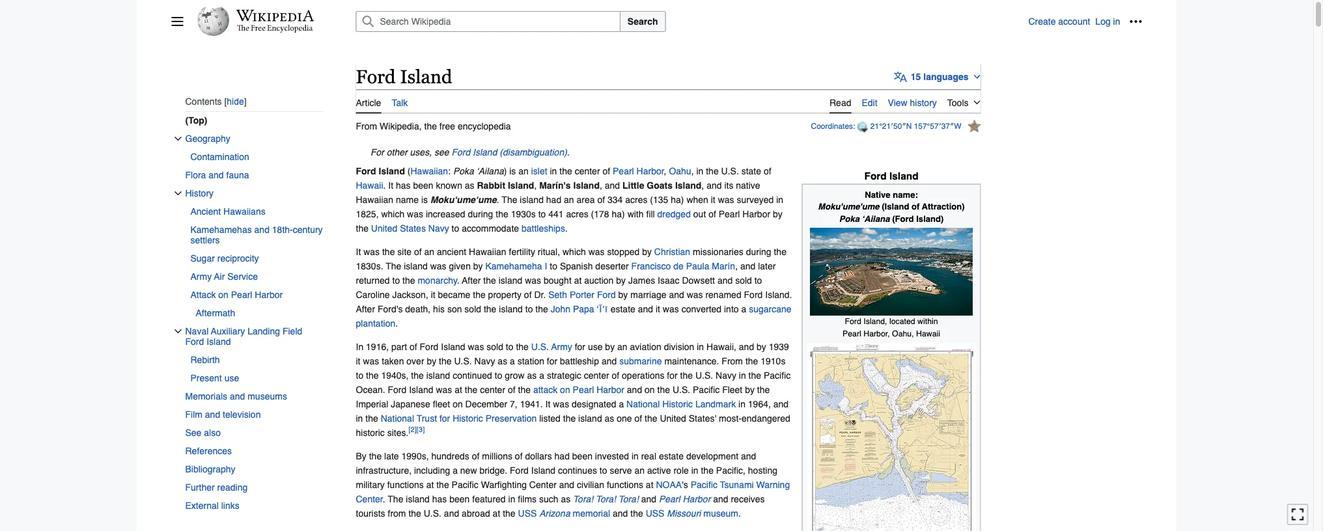 Task type: locate. For each thing, give the bounding box(es) containing it.
a inside john papa ʻīʻī estate and it was converted into a sugarcane plantation .
[[741, 304, 747, 314]]

island inside by the late 1990s, hundreds of millions of dollars had been invested in real estate development and infrastructure, including a new bridge. ford island continues to serve an active role in the pacific, hosting military functions at the pacific warfighting center and civilian functions at
[[531, 465, 556, 476]]

0 horizontal spatial from
[[356, 121, 377, 131]]

an inside by the late 1990s, hundreds of millions of dollars had been invested in real estate development and infrastructure, including a new bridge. ford island continues to serve an active role in the pacific, hosting military functions at the pacific warfighting center and civilian functions at
[[635, 465, 645, 476]]

. up ford island ( hawaiian : poka ʻailana ) is an islet in the center of pearl harbor , oahu , in the u.s. state of hawaii .  it has been known as rabbit island , marín's island , and little goats island
[[567, 147, 570, 157]]

listed the island as one of the united states' most-endangered historic sites.
[[356, 413, 790, 438]]

2 horizontal spatial navy
[[716, 370, 737, 381]]

u.s. up national historic landmark on the bottom of page
[[673, 385, 690, 395]]

and inside and on the u.s. pacific fleet by the imperial japanese fleet on december 7, 1941. it was designated a
[[627, 385, 642, 395]]

islet link
[[531, 166, 547, 176]]

1 vertical spatial center
[[584, 370, 609, 381]]

island down encyclopedia
[[473, 147, 497, 157]]

de
[[674, 261, 684, 271]]

0 vertical spatial ford island
[[356, 66, 452, 87]]

to inside by the late 1990s, hundreds of millions of dollars had been invested in real estate development and infrastructure, including a new bridge. ford island continues to serve an active role in the pacific, hosting military functions at the pacific warfighting center and civilian functions at
[[600, 465, 607, 476]]

hawaii down within
[[916, 329, 940, 338]]

the down dr.
[[536, 304, 548, 314]]

account
[[1059, 16, 1090, 27]]

1 horizontal spatial tora!
[[596, 494, 616, 504]]

it up 1830s.
[[356, 247, 361, 257]]

been up abroad
[[450, 494, 470, 504]]

1 vertical spatial is
[[421, 194, 428, 205]]

the inside the missionaries during the 1830s. the island was given by
[[774, 247, 787, 257]]

1 horizontal spatial is
[[509, 166, 516, 176]]

was inside . after the island was bought at auction by james isaac dowsett and sold to caroline jackson, it became the property of dr.
[[525, 275, 541, 286]]

ʻīʻī
[[597, 304, 608, 314]]

sold right son in the bottom of the page
[[465, 304, 481, 314]]

1 vertical spatial been
[[572, 451, 593, 461]]

1 horizontal spatial it
[[388, 180, 393, 191]]

national up sites.
[[381, 413, 414, 424]]

1 horizontal spatial has
[[432, 494, 447, 504]]

ford's
[[378, 304, 403, 314]]

a color photo of ford island with modern and historical buildings surrounding a runway overrun with grass image
[[810, 228, 973, 316]]

sold up continued
[[487, 342, 503, 352]]

poka inside ford island ( hawaiian : poka ʻailana ) is an islet in the center of pearl harbor , oahu , in the u.s. state of hawaii .  it has been known as rabbit island , marín's island , and little goats island
[[453, 166, 474, 176]]

to inside . after the island was bought at auction by james isaac dowsett and sold to caroline jackson, it became the property of dr.
[[755, 275, 762, 286]]

1 vertical spatial center
[[356, 494, 383, 504]]

Search search field
[[340, 11, 1029, 32]]

the down featured
[[503, 508, 516, 519]]

became
[[438, 290, 470, 300]]

national up one
[[627, 399, 660, 409]]

(
[[408, 166, 411, 176]]

0 vertical spatial during
[[468, 209, 493, 219]]

0 vertical spatial is
[[509, 166, 516, 176]]

army air service link
[[190, 268, 323, 286]]

2 horizontal spatial been
[[572, 451, 593, 461]]

missouri
[[667, 508, 701, 519]]

0 vertical spatial center
[[575, 166, 600, 176]]

in inside personal tools navigation
[[1113, 16, 1121, 27]]

0 vertical spatial had
[[546, 194, 562, 205]]

after down given
[[462, 275, 481, 286]]

334
[[608, 194, 623, 205]]

center up december
[[480, 385, 505, 395]]

was inside by marriage and was renamed ford island. after ford's death, his son sold the island to the
[[687, 290, 703, 300]]

2 tora! from the left
[[596, 494, 616, 504]]

for down fleet
[[440, 413, 450, 424]]

1 horizontal spatial navy
[[474, 356, 495, 366]]

the inside . the island had an area of 334 acres (135 ha) when it was surveyed in 1825, which was increased during the 1930s to 441 acres (178 ha) with fill
[[502, 194, 517, 205]]

ford island element
[[356, 114, 981, 531]]

island down "oahu" link
[[675, 180, 702, 191]]

read
[[830, 97, 852, 108]]

continues
[[558, 465, 597, 476]]

harbor up aftermath link
[[255, 290, 283, 300]]

island up talk link
[[400, 66, 452, 87]]

0 vertical spatial national
[[627, 399, 660, 409]]

landing
[[248, 326, 280, 337]]

was up "kamehameha i to spanish deserter francisco de paula marín"
[[589, 247, 605, 257]]

0 horizontal spatial it
[[356, 247, 361, 257]]

0 vertical spatial which
[[381, 209, 405, 219]]

island down "kamehameha"
[[499, 275, 523, 286]]

and down operations
[[627, 385, 642, 395]]

island down "property"
[[499, 304, 523, 314]]

. down given
[[457, 275, 460, 286]]

from down article
[[356, 121, 377, 131]]

and inside the , and later returned to the
[[740, 261, 756, 271]]

0 horizontal spatial poka
[[453, 166, 474, 176]]

was down "marriage"
[[663, 304, 679, 314]]

noaa link
[[656, 480, 682, 490]]

the inside "out of pearl harbor by the"
[[356, 223, 369, 234]]

x small image for naval auxiliary landing field ford island
[[174, 328, 182, 335]]

2 vertical spatial the
[[388, 494, 403, 504]]

1 horizontal spatial hawaii
[[916, 329, 940, 338]]

located
[[890, 317, 915, 326]]

island inside . the island had an area of 334 acres (135 ha) when it was surveyed in 1825, which was increased during the 1930s to 441 acres (178 ha) with fill
[[520, 194, 544, 205]]

by inside the missionaries during the 1830s. the island was given by
[[473, 261, 483, 271]]

one
[[617, 413, 632, 424]]

ford up rebirth
[[185, 337, 204, 347]]

language progressive image
[[894, 70, 907, 83]]

1 x small image from the top
[[174, 189, 182, 197]]

and inside . after the island was bought at auction by james isaac dowsett and sold to caroline jackson, it became the property of dr.
[[718, 275, 733, 286]]

1 horizontal spatial ʻailana
[[862, 214, 890, 224]]

0 vertical spatial historic
[[663, 399, 693, 409]]

1 vertical spatial x small image
[[174, 328, 182, 335]]

which up spanish
[[563, 247, 586, 257]]

of right one
[[635, 413, 642, 424]]

2 vertical spatial sold
[[487, 342, 503, 352]]

u.s. inside and on the u.s. pacific fleet by the imperial japanese fleet on december 7, 1941. it was designated a
[[673, 385, 690, 395]]

note
[[356, 145, 981, 159]]

ford down '1940s,'
[[388, 385, 407, 395]]

dredged link
[[657, 209, 691, 219]]

seth
[[548, 290, 567, 300]]

and inside , and its native hawaiian name is
[[707, 180, 722, 191]]

0 vertical spatial hawaiian
[[411, 166, 448, 176]]

battleship
[[560, 356, 599, 366]]

had
[[546, 194, 562, 205], [555, 451, 570, 461]]

pacific inside 'maintenance. from the 1910s to the 1940s, the island continued to grow as a strategic center of operations for the u.s. navy in the pacific ocean. ford island was at the center of the'
[[764, 370, 791, 381]]

0 vertical spatial ʻailana
[[477, 166, 504, 176]]

island up 1930s
[[520, 194, 544, 205]]

0 horizontal spatial center
[[356, 494, 383, 504]]

hawaiian inside , and its native hawaiian name is
[[356, 194, 393, 205]]

a inside by the late 1990s, hundreds of millions of dollars had been invested in real estate development and infrastructure, including a new bridge. ford island continues to serve an active role in the pacific, hosting military functions at the pacific warfighting center and civilian functions at
[[453, 465, 458, 476]]

ford island up talk link
[[356, 66, 452, 87]]

it inside and on the u.s. pacific fleet by the imperial japanese fleet on december 7, 1941. it was designated a
[[545, 399, 551, 409]]

0 vertical spatial been
[[413, 180, 433, 191]]

navy inside 'maintenance. from the 1910s to the 1940s, the island continued to grow as a strategic center of operations for the u.s. navy in the pacific ocean. ford island was at the center of the'
[[716, 370, 737, 381]]

center
[[575, 166, 600, 176], [584, 370, 609, 381], [480, 385, 505, 395]]

the down site
[[386, 261, 401, 271]]

an down real
[[635, 465, 645, 476]]

. after the island was bought at auction by james isaac dowsett and sold to caroline jackson, it became the property of dr.
[[356, 275, 762, 300]]

2 horizontal spatial hawaiian
[[469, 247, 506, 257]]

1 vertical spatial from
[[722, 356, 743, 366]]

and up endangered
[[774, 399, 789, 409]]

has inside ford island ( hawaiian : poka ʻailana ) is an islet in the center of pearl harbor , oahu , in the u.s. state of hawaii .  it has been known as rabbit island , marín's island , and little goats island
[[396, 180, 411, 191]]

pacific inside and on the u.s. pacific fleet by the imperial japanese fleet on december 7, 1941. it was designated a
[[693, 385, 720, 395]]

0 horizontal spatial during
[[468, 209, 493, 219]]

ford inside by the late 1990s, hundreds of millions of dollars had been invested in real estate development and infrastructure, including a new bridge. ford island continues to serve an active role in the pacific, hosting military functions at the pacific warfighting center and civilian functions at
[[510, 465, 529, 476]]

kamehameha
[[486, 261, 542, 271]]

0 vertical spatial hawaii
[[356, 180, 383, 191]]

and down continues
[[559, 480, 575, 490]]

united inside "listed the island as one of the united states' most-endangered historic sites."
[[660, 413, 686, 424]]

1 vertical spatial ford island
[[865, 170, 919, 182]]

0 vertical spatial estate
[[611, 304, 636, 314]]

most-
[[719, 413, 742, 424]]

1 horizontal spatial uss
[[646, 508, 665, 519]]

see also link
[[185, 424, 323, 442]]

on down operations
[[645, 385, 655, 395]]

talk
[[392, 97, 408, 108]]

island inside the missionaries during the 1830s. the island was given by
[[404, 261, 428, 271]]

. down ford's
[[395, 318, 398, 329]]

islet
[[531, 166, 547, 176]]

0 horizontal spatial ʻailana
[[477, 166, 504, 176]]

on for attack
[[560, 385, 570, 395]]

kamehameha i to spanish deserter francisco de paula marín
[[486, 261, 735, 271]]

the down in 1916, part of ford island was sold to the u.s. army
[[439, 356, 452, 366]]

1 horizontal spatial center
[[529, 480, 557, 490]]

use inside for use by an aviation division in hawaii, and by 1939 it was taken over by the u.s. navy as a station for battleship and
[[588, 342, 603, 352]]

and down marín
[[718, 275, 733, 286]]

0 horizontal spatial been
[[413, 180, 433, 191]]

rabbit
[[477, 180, 505, 191]]

1964,
[[748, 399, 771, 409]]

maintenance. from the 1910s to the 1940s, the island continued to grow as a strategic center of operations for the u.s. navy in the pacific ocean. ford island was at the center of the
[[356, 356, 791, 395]]

ford island main content
[[351, 59, 1143, 531]]

to inside by marriage and was renamed ford island. after ford's death, his son sold the island to the
[[525, 304, 533, 314]]

1 vertical spatial after
[[356, 304, 375, 314]]

island down dollars
[[531, 465, 556, 476]]

1 vertical spatial acres
[[566, 209, 589, 219]]

hawaii,
[[707, 342, 737, 352]]

external links
[[185, 501, 240, 511]]

0 horizontal spatial hawaiian
[[356, 194, 393, 205]]

. down for
[[383, 180, 386, 191]]

sold inside by marriage and was renamed ford island. after ford's death, his son sold the island to the
[[465, 304, 481, 314]]

from inside 'maintenance. from the 1910s to the 1940s, the island continued to grow as a strategic center of operations for the u.s. navy in the pacific ocean. ford island was at the center of the'
[[722, 356, 743, 366]]

century
[[293, 225, 323, 235]]

national trust for historic preservation link
[[381, 413, 537, 424]]

u.s. inside 'maintenance. from the 1910s to the 1940s, the island continued to grow as a strategic center of operations for the u.s. navy in the pacific ocean. ford island was at the center of the'
[[696, 370, 713, 381]]

1 horizontal spatial poka
[[839, 214, 860, 224]]

hawaii inside ford island, located within pearl harbor, oahu, hawaii
[[916, 329, 940, 338]]

, and later returned to the
[[356, 261, 776, 286]]

the inside the missionaries during the 1830s. the island was given by
[[386, 261, 401, 271]]

x small image
[[174, 135, 182, 143]]

ford inside by marriage and was renamed ford island. after ford's death, his son sold the island to the
[[744, 290, 763, 300]]

1 horizontal spatial which
[[563, 247, 586, 257]]

ʻailana up the rabbit
[[477, 166, 504, 176]]

sold inside . after the island was bought at auction by james isaac dowsett and sold to caroline jackson, it became the property of dr.
[[735, 275, 752, 286]]

1 horizontal spatial from
[[722, 356, 743, 366]]

uss down the films
[[518, 508, 537, 519]]

spanish
[[560, 261, 593, 271]]

acres down area
[[566, 209, 589, 219]]

missionaries during the 1830s. the island was given by
[[356, 247, 787, 271]]

kamehameha i link
[[486, 261, 547, 271]]

0 horizontal spatial which
[[381, 209, 405, 219]]

on
[[218, 290, 229, 300], [560, 385, 570, 395], [645, 385, 655, 395], [453, 399, 463, 409]]

hawaiians
[[223, 206, 266, 217]]

marín's
[[539, 180, 571, 191]]

1 horizontal spatial ford island
[[865, 170, 919, 182]]

: up the known on the top left of the page
[[448, 166, 451, 176]]

harbor inside attack on pearl harbor link
[[255, 290, 283, 300]]

to left grow
[[495, 370, 502, 381]]

island inside naval auxiliary landing field ford island
[[207, 337, 231, 347]]

island up 'japanese'
[[409, 385, 433, 395]]

center inside pacific tsunami warning center
[[356, 494, 383, 504]]

national for national historic landmark
[[627, 399, 660, 409]]

. inside . after the island was bought at auction by james isaac dowsett and sold to caroline jackson, it became the property of dr.
[[457, 275, 460, 286]]

of inside native name: moku'ume'ume (island of attraction) poka ʻailana (ford island)
[[912, 202, 920, 212]]

had up continues
[[555, 451, 570, 461]]

is inside , and its native hawaiian name is
[[421, 194, 428, 205]]

division
[[664, 342, 694, 352]]

0 horizontal spatial united
[[371, 223, 397, 234]]

0 horizontal spatial acres
[[566, 209, 589, 219]]

air
[[214, 272, 225, 282]]

by inside "out of pearl harbor by the"
[[773, 209, 783, 219]]

an inside ford island ( hawaiian : poka ʻailana ) is an islet in the center of pearl harbor , oahu , in the u.s. state of hawaii .  it has been known as rabbit island , marín's island , and little goats island
[[519, 166, 529, 176]]

0 horizontal spatial is
[[421, 194, 428, 205]]

was up listed
[[553, 399, 569, 409]]

island up fleet
[[426, 370, 450, 381]]

island up area
[[573, 180, 600, 191]]

millions
[[482, 451, 513, 461]]

at
[[574, 275, 582, 286], [455, 385, 462, 395], [426, 480, 434, 490], [646, 480, 654, 490], [493, 508, 500, 519]]

0 horizontal spatial hawaii
[[356, 180, 383, 191]]

been up continues
[[572, 451, 593, 461]]

0 horizontal spatial tora!
[[573, 494, 593, 504]]

2 horizontal spatial tora!
[[619, 494, 639, 504]]

use up memorials and museums
[[224, 373, 239, 384]]

2 uss from the left
[[646, 508, 665, 519]]

of inside "listed the island as one of the united states' most-endangered historic sites."
[[635, 413, 642, 424]]

was inside 'maintenance. from the 1910s to the 1940s, the island continued to grow as a strategic center of operations for the u.s. navy in the pacific ocean. ford island was at the center of the'
[[436, 385, 452, 395]]

0 vertical spatial poka
[[453, 166, 474, 176]]

Search Wikipedia search field
[[356, 11, 621, 32]]

the up accommodate
[[496, 209, 508, 219]]

the down tora! tora! tora! link
[[631, 508, 643, 519]]

0 horizontal spatial estate
[[611, 304, 636, 314]]

native name: moku'ume'ume (island of attraction) poka ʻailana (ford island)
[[818, 190, 965, 224]]

1 vertical spatial the
[[386, 261, 401, 271]]

by left "marriage"
[[618, 290, 628, 300]]

been inside by the late 1990s, hundreds of millions of dollars had been invested in real estate development and infrastructure, including a new bridge. ford island continues to serve an active role in the pacific, hosting military functions at the pacific warfighting center and civilian functions at
[[572, 451, 593, 461]]

harbor,
[[864, 329, 890, 338]]

ford up warfighting
[[510, 465, 529, 476]]

1 vertical spatial poka
[[839, 214, 860, 224]]

1 vertical spatial hawaiian
[[356, 194, 393, 205]]

1 horizontal spatial hawaiian
[[411, 166, 448, 176]]

x small image
[[174, 189, 182, 197], [174, 328, 182, 335]]

island up continued
[[441, 342, 465, 352]]

the
[[502, 194, 517, 205], [386, 261, 401, 271], [388, 494, 403, 504]]

0 vertical spatial the
[[502, 194, 517, 205]]

a
[[741, 304, 747, 314], [510, 356, 515, 366], [539, 370, 544, 381], [619, 399, 624, 409], [453, 465, 458, 476]]

1 vertical spatial army
[[551, 342, 572, 352]]

tora! down civilian
[[573, 494, 593, 504]]

estate
[[611, 304, 636, 314], [659, 451, 684, 461]]

museum
[[704, 508, 739, 519]]

0 horizontal spatial national
[[381, 413, 414, 424]]

pacific inside pacific tsunami warning center
[[691, 480, 718, 490]]

army
[[190, 272, 212, 282], [551, 342, 572, 352]]

and inside 'kamehamehas and 18th-century settlers'
[[254, 225, 270, 235]]

the inside in 1964, and in the
[[366, 413, 378, 424]]

0 horizontal spatial use
[[224, 373, 239, 384]]

x small image for history
[[174, 189, 182, 197]]

1 vertical spatial united
[[660, 413, 686, 424]]

1 vertical spatial navy
[[474, 356, 495, 366]]

continued
[[453, 370, 492, 381]]

0 horizontal spatial sold
[[465, 304, 481, 314]]

his
[[433, 304, 445, 314]]

0 vertical spatial center
[[529, 480, 557, 490]]

1 horizontal spatial :
[[853, 122, 855, 131]]

0 vertical spatial united
[[371, 223, 397, 234]]

2 horizontal spatial sold
[[735, 275, 752, 286]]

was up the states
[[407, 209, 423, 219]]

kamehamehas and 18th-century settlers
[[190, 225, 323, 245]]

of up 334
[[603, 166, 610, 176]]

u.s. down in 1916, part of ford island was sold to the u.s. army
[[454, 356, 472, 366]]

ford
[[356, 66, 396, 87], [452, 147, 470, 157], [356, 166, 376, 176], [865, 170, 887, 182], [597, 290, 616, 300], [744, 290, 763, 300], [845, 317, 862, 326], [185, 337, 204, 347], [420, 342, 439, 352], [388, 385, 407, 395], [510, 465, 529, 476]]

use for present
[[224, 373, 239, 384]]

island inside by marriage and was renamed ford island. after ford's death, his son sold the island to the
[[499, 304, 523, 314]]

0 vertical spatial navy
[[428, 223, 449, 234]]

uss arizona memorial and the uss missouri museum .
[[518, 508, 741, 519]]

1 vertical spatial :
[[448, 166, 451, 176]]

1 horizontal spatial national
[[627, 399, 660, 409]]

was inside john papa ʻīʻī estate and it was converted into a sugarcane plantation .
[[663, 304, 679, 314]]

attraction)
[[922, 202, 965, 212]]

see
[[434, 147, 449, 157]]

0 horizontal spatial historic
[[453, 413, 483, 424]]

the down imperial
[[366, 413, 378, 424]]

by
[[356, 451, 367, 461]]

pearl up designated
[[573, 385, 594, 395]]

: left show location on an interactive map 'image'
[[853, 122, 855, 131]]

harbor inside "out of pearl harbor by the"
[[743, 209, 771, 219]]

center down military
[[356, 494, 383, 504]]

0 horizontal spatial has
[[396, 180, 411, 191]]

rebirth
[[190, 355, 220, 365]]

of inside . after the island was bought at auction by james isaac dowsett and sold to caroline jackson, it became the property of dr.
[[524, 290, 532, 300]]

endangered
[[742, 413, 790, 424]]

landmark
[[695, 399, 736, 409]]

listed
[[539, 413, 561, 424]]

it down "monarchy" link
[[431, 290, 435, 300]]

0 horizontal spatial :
[[448, 166, 451, 176]]

active
[[647, 465, 671, 476]]

create account link
[[1029, 16, 1090, 27]]

army down sugar at the top
[[190, 272, 212, 282]]

tora! up uss arizona memorial and the uss missouri museum .
[[619, 494, 639, 504]]

u.s. up its
[[721, 166, 739, 176]]

by inside by marriage and was renamed ford island. after ford's death, his son sold the island to the
[[618, 290, 628, 300]]

island inside . after the island was bought at auction by james isaac dowsett and sold to caroline jackson, it became the property of dr.
[[499, 275, 523, 286]]

0 horizontal spatial uss
[[518, 508, 537, 519]]

had down marín's
[[546, 194, 562, 205]]

1 vertical spatial hawaii
[[916, 329, 940, 338]]

seth porter ford link
[[548, 290, 616, 300]]

ford up over
[[420, 342, 439, 352]]

and inside john papa ʻīʻī estate and it was converted into a sugarcane plantation .
[[638, 304, 653, 314]]

in 1916, part of ford island was sold to the u.s. army
[[356, 342, 572, 352]]

harbor up designated
[[597, 385, 625, 395]]

an inside for use by an aviation division in hawaii, and by 1939 it was taken over by the u.s. navy as a station for battleship and
[[617, 342, 628, 352]]

harbor for attack on pearl harbor
[[255, 290, 283, 300]]

by inside and on the u.s. pacific fleet by the imperial japanese fleet on december 7, 1941. it was designated a
[[745, 385, 755, 395]]

francisco de paula marín link
[[631, 261, 735, 271]]

at down continued
[[455, 385, 462, 395]]

pacific up the landmark
[[693, 385, 720, 395]]

2 x small image from the top
[[174, 328, 182, 335]]

by down deserter on the left of page
[[616, 275, 626, 286]]

1 horizontal spatial united
[[660, 413, 686, 424]]

1 vertical spatial had
[[555, 451, 570, 461]]

the up from
[[388, 494, 403, 504]]

ford up hawaii link
[[356, 166, 376, 176]]

1 vertical spatial ʻailana
[[862, 214, 890, 224]]

hawaiian down accommodate
[[469, 247, 506, 257]]

state
[[742, 166, 761, 176]]

to right i
[[550, 261, 557, 271]]

menu image
[[171, 15, 184, 28]]

for use by an aviation division in hawaii, and by 1939 it was taken over by the u.s. navy as a station for battleship and
[[356, 342, 789, 366]]

note containing for other uses, see
[[356, 145, 981, 159]]

0 horizontal spatial functions
[[387, 480, 424, 490]]

as inside 'maintenance. from the 1910s to the 1940s, the island continued to grow as a strategic center of operations for the u.s. navy in the pacific ocean. ford island was at the center of the'
[[527, 370, 537, 381]]

2 vertical spatial navy
[[716, 370, 737, 381]]

2 functions from the left
[[607, 480, 643, 490]]

monarchy link
[[418, 275, 457, 286]]

fleet
[[722, 385, 743, 395]]

0 vertical spatial it
[[388, 180, 393, 191]]

from wikipedia, the free encyclopedia
[[356, 121, 511, 131]]

pacific down the 1910s
[[764, 370, 791, 381]]

by down surveyed
[[773, 209, 783, 219]]

3 tora! from the left
[[619, 494, 639, 504]]

0 vertical spatial sold
[[735, 275, 752, 286]]

harbor down surveyed
[[743, 209, 771, 219]]

national historic landmark
[[627, 399, 736, 409]]

had inside by the late 1990s, hundreds of millions of dollars had been invested in real estate development and infrastructure, including a new bridge. ford island continues to serve an active role in the pacific, hosting military functions at the pacific warfighting center and civilian functions at
[[555, 451, 570, 461]]

plantation
[[356, 318, 395, 329]]

in right "oahu" link
[[696, 166, 704, 176]]

pacific tsunami warning center link
[[356, 480, 790, 504]]

0 vertical spatial x small image
[[174, 189, 182, 197]]

including
[[414, 465, 450, 476]]

1 vertical spatial sold
[[465, 304, 481, 314]]

harbor for attack on pearl harbor
[[597, 385, 625, 395]]

1 horizontal spatial after
[[462, 275, 481, 286]]

0 vertical spatial use
[[588, 342, 603, 352]]



Task type: describe. For each thing, give the bounding box(es) containing it.
[2] link
[[409, 426, 417, 434]]

the right by
[[369, 451, 382, 461]]

into
[[724, 304, 739, 314]]

and receives tourists from the u.s. and abroad at the
[[356, 494, 765, 519]]

ford right see on the left of page
[[452, 147, 470, 157]]

estate inside by the late 1990s, hundreds of millions of dollars had been invested in real estate development and infrastructure, including a new bridge. ford island continues to serve an active role in the pacific, hosting military functions at the pacific warfighting center and civilian functions at
[[659, 451, 684, 461]]

for inside 'maintenance. from the 1910s to the 1940s, the island continued to grow as a strategic center of operations for the u.s. navy in the pacific ocean. ford island was at the center of the'
[[667, 370, 678, 381]]

island up name:
[[890, 170, 919, 182]]

at inside 'maintenance. from the 1910s to the 1940s, the island continued to grow as a strategic center of operations for the u.s. navy in the pacific ocean. ford island was at the center of the'
[[455, 385, 462, 395]]

an inside . the island had an area of 334 acres (135 ha) when it was surveyed in 1825, which was increased during the 1930s to 441 acres (178 ha) with fill
[[564, 194, 574, 205]]

, and its native hawaiian name is
[[356, 180, 760, 205]]

u.s. inside for use by an aviation division in hawaii, and by 1939 it was taken over by the u.s. navy as a station for battleship and
[[454, 356, 472, 366]]

ʻailana inside ford island ( hawaiian : poka ʻailana ) is an islet in the center of pearl harbor , oahu , in the u.s. state of hawaii .  it has been known as rabbit island , marín's island , and little goats island
[[477, 166, 504, 176]]

the free encyclopedia image
[[237, 25, 313, 33]]

as inside ford island ( hawaiian : poka ʻailana ) is an islet in the center of pearl harbor , oahu , in the u.s. state of hawaii .  it has been known as rabbit island , marín's island , and little goats island
[[465, 180, 475, 191]]

was up continued
[[468, 342, 484, 352]]

of up new
[[472, 451, 480, 461]]

ford up native
[[865, 170, 887, 182]]

and right hawaii,
[[739, 342, 754, 352]]

to inside . the island had an area of 334 acres (135 ha) when it was surveyed in 1825, which was increased during the 1930s to 441 acres (178 ha) with fill
[[538, 209, 546, 219]]

attack on pearl harbor link
[[190, 286, 323, 304]]

ford inside ford island, located within pearl harbor, oahu, hawaii
[[845, 317, 862, 326]]

ancient
[[190, 206, 221, 217]]

of left dollars
[[515, 451, 523, 461]]

film and television
[[185, 410, 261, 420]]

united states navy link
[[371, 223, 449, 234]]

it inside for use by an aviation division in hawaii, and by 1939 it was taken over by the u.s. navy as a station for battleship and
[[356, 356, 360, 366]]

1 vertical spatial it
[[356, 247, 361, 257]]

. inside ford island ( hawaiian : poka ʻailana ) is an islet in the center of pearl harbor , oahu , in the u.s. state of hawaii .  it has been known as rabbit island , marín's island , and little goats island
[[383, 180, 386, 191]]

and up uss arizona memorial and the uss missouri museum .
[[641, 494, 656, 504]]

as inside "listed the island as one of the united states' most-endangered historic sites."
[[605, 413, 614, 424]]

and up museum
[[713, 494, 728, 504]]

pearl down 'noaa' link
[[659, 494, 680, 504]]

1990s,
[[402, 451, 429, 461]]

0 vertical spatial :
[[853, 122, 855, 131]]

and up television
[[230, 391, 245, 402]]

by up francisco
[[642, 247, 652, 257]]

to up grow
[[506, 342, 514, 352]]

the down continued
[[465, 385, 478, 395]]

0 vertical spatial pearl harbor link
[[613, 166, 664, 176]]

a inside and on the u.s. pacific fleet by the imperial japanese fleet on december 7, 1941. it was designated a
[[619, 399, 624, 409]]

featured article image
[[968, 120, 981, 132]]

the up "property"
[[483, 275, 496, 286]]

at inside "and receives tourists from the u.s. and abroad at the"
[[493, 508, 500, 519]]

in right role
[[691, 465, 699, 476]]

wikipedia image
[[236, 10, 314, 21]]

after inside by marriage and was renamed ford island. after ford's death, his son sold the island to the
[[356, 304, 375, 314]]

log in link
[[1096, 16, 1121, 27]]

island inside 'maintenance. from the 1910s to the 1940s, the island continued to grow as a strategic center of operations for the u.s. navy in the pacific ocean. ford island was at the center of the'
[[426, 370, 450, 381]]

island inside "listed the island as one of the united states' most-endangered historic sites."
[[578, 413, 602, 424]]

was down its
[[718, 194, 734, 205]]

and inside ford island ( hawaiian : poka ʻailana ) is an islet in the center of pearl harbor , oahu , in the u.s. state of hawaii .  it has been known as rabbit island , marín's island , and little goats island
[[605, 180, 620, 191]]

of right part
[[410, 342, 417, 352]]

the inside . the island had an area of 334 acres (135 ha) when it was surveyed in 1825, which was increased during the 1930s to 441 acres (178 ha) with fill
[[496, 209, 508, 219]]

present use link
[[190, 369, 323, 387]]

ford inside 'maintenance. from the 1910s to the 1940s, the island continued to grow as a strategic center of operations for the u.s. navy in the pacific ocean. ford island was at the center of the'
[[388, 385, 407, 395]]

and down contamination
[[209, 170, 224, 180]]

. down . the island had an area of 334 acres (135 ha) when it was surveyed in 1825, which was increased during the 1930s to 441 acres (178 ha) with fill
[[565, 223, 568, 234]]

and up hosting
[[741, 451, 756, 461]]

by left aviation
[[605, 342, 615, 352]]

christian link
[[654, 247, 690, 257]]

center inside ford island ( hawaiian : poka ʻailana ) is an islet in the center of pearl harbor , oahu , in the u.s. state of hawaii .  it has been known as rabbit island , marín's island , and little goats island
[[575, 166, 600, 176]]

harbor down 's
[[683, 494, 711, 504]]

on for attack
[[218, 290, 229, 300]]

ford island (disambiguation) link
[[452, 147, 567, 157]]

of up 7,
[[508, 385, 516, 395]]

1 tora! from the left
[[573, 494, 593, 504]]

(top)
[[185, 115, 207, 126]]

(ford
[[892, 214, 914, 224]]

hawaiian inside ford island ( hawaiian : poka ʻailana ) is an islet in the center of pearl harbor , oahu , in the u.s. state of hawaii .  it has been known as rabbit island , marín's island , and little goats island
[[411, 166, 448, 176]]

mokuʻumeʻume
[[430, 194, 497, 205]]

native
[[736, 180, 760, 191]]

isaac
[[658, 275, 680, 286]]

national trust for historic preservation
[[381, 413, 537, 424]]

to down increased
[[452, 223, 459, 234]]

poka inside native name: moku'ume'ume (island of attraction) poka ʻailana (ford island)
[[839, 214, 860, 224]]

island up from
[[406, 494, 430, 504]]

of right state
[[764, 166, 771, 176]]

1 vertical spatial historic
[[453, 413, 483, 424]]

aftermath link
[[196, 304, 323, 322]]

had inside . the island had an area of 334 acres (135 ha) when it was surveyed in 1825, which was increased during the 1930s to 441 acres (178 ha) with fill
[[546, 194, 562, 205]]

on for and
[[645, 385, 655, 395]]

sugarcane
[[749, 304, 792, 314]]

name:
[[893, 190, 918, 199]]

moku'ume'ume
[[818, 202, 880, 212]]

history
[[910, 97, 937, 108]]

, inside the , and later returned to the
[[735, 261, 738, 271]]

francisco
[[631, 261, 671, 271]]

a inside 'maintenance. from the 1910s to the 1940s, the island continued to grow as a strategic center of operations for the u.s. navy in the pacific ocean. ford island was at the center of the'
[[539, 370, 544, 381]]

0 horizontal spatial army
[[190, 272, 212, 282]]

in inside 'maintenance. from the 1910s to the 1940s, the island continued to grow as a strategic center of operations for the u.s. navy in the pacific ocean. ford island was at the center of the'
[[739, 370, 746, 381]]

navy inside for use by an aviation division in hawaii, and by 1939 it was taken over by the u.s. navy as a station for battleship and
[[474, 356, 495, 366]]

tourists
[[356, 508, 385, 519]]

0 vertical spatial acres
[[625, 194, 648, 205]]

as inside for use by an aviation division in hawaii, and by 1939 it was taken over by the u.s. navy as a station for battleship and
[[498, 356, 507, 366]]

uses,
[[410, 147, 432, 157]]

and right the battleship
[[602, 356, 617, 366]]

1939
[[769, 342, 789, 352]]

the right listed
[[563, 413, 576, 424]]

2 vertical spatial been
[[450, 494, 470, 504]]

sugar reciprocity link
[[190, 249, 323, 268]]

the right one
[[645, 413, 657, 424]]

fill
[[646, 209, 655, 219]]

the down the 1910s
[[749, 370, 761, 381]]

been inside ford island ( hawaiian : poka ʻailana ) is an islet in the center of pearl harbor , oahu , in the u.s. state of hawaii .  it has been known as rabbit island , marín's island , and little goats island
[[413, 180, 433, 191]]

abroad
[[462, 508, 490, 519]]

in up historic
[[356, 413, 363, 424]]

use for for
[[588, 342, 603, 352]]

island down "islet" link
[[508, 180, 534, 191]]

army inside ford island element
[[551, 342, 572, 352]]

u.s. inside ford island ( hawaiian : poka ʻailana ) is an islet in the center of pearl harbor , oahu , in the u.s. state of hawaii .  it has been known as rabbit island , marín's island , and little goats island
[[721, 166, 739, 176]]

national for national trust for historic preservation
[[381, 413, 414, 424]]

was inside and on the u.s. pacific fleet by the imperial japanese fleet on december 7, 1941. it was designated a
[[553, 399, 569, 409]]

to inside the , and later returned to the
[[392, 275, 400, 286]]

the right became
[[473, 290, 486, 300]]

the up marín's
[[560, 166, 572, 176]]

coordinates :
[[811, 122, 858, 131]]

of left operations
[[612, 370, 619, 381]]

at inside . after the island was bought at auction by james isaac dowsett and sold to caroline jackson, it became the property of dr.
[[574, 275, 582, 286]]

rebirth link
[[190, 351, 323, 369]]

the left site
[[382, 247, 395, 257]]

invested
[[595, 451, 629, 461]]

1 vertical spatial pearl harbor link
[[659, 494, 711, 504]]

ford up ʻīʻī
[[597, 290, 616, 300]]

island left (
[[379, 166, 405, 176]]

by right over
[[427, 356, 436, 366]]

in left real
[[632, 451, 639, 461]]

film and television link
[[185, 406, 323, 424]]

the right the oahu
[[706, 166, 719, 176]]

the up 1964,
[[757, 385, 770, 395]]

pacific inside by the late 1990s, hundreds of millions of dollars had been invested in real estate development and infrastructure, including a new bridge. ford island continues to serve an active role in the pacific, hosting military functions at the pacific warfighting center and civilian functions at
[[452, 480, 479, 490]]

15
[[911, 72, 921, 82]]

attack
[[533, 385, 558, 395]]

present use
[[190, 373, 239, 384]]

in right islet on the top left of page
[[550, 166, 557, 176]]

1830s.
[[356, 261, 383, 271]]

museums
[[248, 391, 287, 402]]

ancient hawaiians link
[[190, 202, 323, 221]]

tora! tora! tora! link
[[573, 494, 639, 504]]

united states navy to accommodate battleships .
[[371, 223, 568, 234]]

naval auxiliary landing field ford island
[[185, 326, 302, 347]]

. inside john papa ʻīʻī estate and it was converted into a sugarcane plantation .
[[395, 318, 398, 329]]

the inside the , and later returned to the
[[403, 275, 415, 286]]

the up 1941.
[[518, 385, 531, 395]]

at down including
[[426, 480, 434, 490]]

pearl inside ford island, located within pearl harbor, oahu, hawaii
[[843, 329, 862, 338]]

dowsett
[[682, 275, 715, 286]]

the inside for use by an aviation division in hawaii, and by 1939 it was taken over by the u.s. navy as a station for battleship and
[[439, 356, 452, 366]]

0 vertical spatial from
[[356, 121, 377, 131]]

it inside . the island had an area of 334 acres (135 ha) when it was surveyed in 1825, which was increased during the 1930s to 441 acres (178 ha) with fill
[[711, 194, 716, 205]]

the left free at top left
[[424, 121, 437, 131]]

center inside by the late 1990s, hundreds of millions of dollars had been invested in real estate development and infrastructure, including a new bridge. ford island continues to serve an active role in the pacific, hosting military functions at the pacific warfighting center and civilian functions at
[[529, 480, 557, 490]]

plantation link
[[356, 318, 395, 329]]

the right from
[[409, 508, 421, 519]]

1 vertical spatial has
[[432, 494, 447, 504]]

was inside for use by an aviation division in hawaii, and by 1939 it was taken over by the u.s. navy as a station for battleship and
[[363, 356, 379, 366]]

ford up article link
[[356, 66, 396, 87]]

the for had
[[502, 194, 517, 205]]

. inside . the island had an area of 334 acres (135 ha) when it was surveyed in 1825, which was increased during the 1930s to 441 acres (178 ha) with fill
[[497, 194, 499, 205]]

, inside , and its native hawaiian name is
[[702, 180, 704, 191]]

2 vertical spatial hawaiian
[[469, 247, 506, 257]]

an left ancient
[[424, 247, 434, 257]]

island inside 'maintenance. from the 1910s to the 1940s, the island continued to grow as a strategic center of operations for the u.s. navy in the pacific ocean. ford island was at the center of the'
[[409, 385, 433, 395]]

hawaii inside ford island ( hawaiian : poka ʻailana ) is an islet in the center of pearl harbor , oahu , in the u.s. state of hawaii .  it has been known as rabbit island , marín's island , and little goats island
[[356, 180, 383, 191]]

a inside for use by an aviation division in hawaii, and by 1939 it was taken over by the u.s. navy as a station for battleship and
[[510, 356, 515, 366]]

(178 ha)
[[591, 209, 625, 219]]

by inside . after the island was bought at auction by james isaac dowsett and sold to caroline jackson, it became the property of dr.
[[616, 275, 626, 286]]

create
[[1029, 16, 1056, 27]]

in down fleet
[[739, 399, 746, 409]]

national historic landmark link
[[627, 399, 736, 409]]

log in and more options image
[[1130, 15, 1143, 28]]

the down including
[[436, 480, 449, 490]]

and down tora! tora! tora! link
[[613, 508, 628, 519]]

the for has
[[388, 494, 403, 504]]

auction
[[584, 275, 614, 286]]

at down active
[[646, 480, 654, 490]]

it inside ford island ( hawaiian : poka ʻailana ) is an islet in the center of pearl harbor , oahu , in the u.s. state of hawaii .  it has been known as rabbit island , marín's island , and little goats island
[[388, 180, 393, 191]]

21°21′50″n 157°57′37″w
[[871, 122, 962, 131]]

warfighting
[[481, 480, 527, 490]]

of inside . the island had an area of 334 acres (135 ha) when it was surveyed in 1825, which was increased during the 1930s to 441 acres (178 ha) with fill
[[597, 194, 605, 205]]

. down "receives"
[[739, 508, 741, 519]]

1940s,
[[381, 370, 409, 381]]

2 vertical spatial center
[[480, 385, 505, 395]]

the down maintenance.
[[680, 370, 693, 381]]

which inside . the island had an area of 334 acres (135 ha) when it was surveyed in 1825, which was increased during the 1930s to 441 acres (178 ha) with fill
[[381, 209, 405, 219]]

the left the 1910s
[[746, 356, 758, 366]]

the down over
[[411, 370, 424, 381]]

in left the films
[[508, 494, 515, 504]]

military
[[356, 480, 385, 490]]

u.s. up station
[[531, 342, 549, 352]]

to up ocean.
[[356, 370, 364, 381]]

on up national trust for historic preservation
[[453, 399, 463, 409]]

1 vertical spatial which
[[563, 247, 586, 257]]

harbor inside ford island ( hawaiian : poka ʻailana ) is an islet in the center of pearl harbor , oahu , in the u.s. state of hawaii .  it has been known as rabbit island , marín's island , and little goats island
[[637, 166, 664, 176]]

article
[[356, 97, 381, 108]]

new
[[460, 465, 477, 476]]

geography
[[185, 133, 230, 144]]

0 horizontal spatial ford island
[[356, 66, 452, 87]]

part
[[391, 342, 407, 352]]

ancient hawaiians
[[190, 206, 266, 217]]

for other uses, see ford island (disambiguation) .
[[371, 147, 570, 157]]

the up national historic landmark link
[[657, 385, 670, 395]]

island.
[[765, 290, 792, 300]]

name
[[396, 194, 419, 205]]

attack on pearl harbor
[[533, 385, 625, 395]]

pearl down service
[[231, 290, 252, 300]]

further
[[185, 483, 215, 493]]

[2] [3]
[[409, 426, 425, 434]]

and inside by marriage and was renamed ford island. after ford's death, his son sold the island to the
[[669, 290, 684, 300]]

grow
[[505, 370, 525, 381]]

by left 1939 in the bottom of the page
[[757, 342, 766, 352]]

edit link
[[862, 90, 878, 112]]

1 functions from the left
[[387, 480, 424, 490]]

personal tools navigation
[[1029, 11, 1147, 32]]

sugar reciprocity
[[190, 253, 259, 264]]

search button
[[620, 11, 666, 32]]

for down u.s. army link
[[547, 356, 558, 366]]

and inside in 1964, and in the
[[774, 399, 789, 409]]

of right site
[[414, 247, 422, 257]]

pacific tsunami warning center
[[356, 480, 790, 504]]

of inside "out of pearl harbor by the"
[[709, 209, 716, 219]]

son
[[447, 304, 462, 314]]

1930s
[[511, 209, 536, 219]]

station
[[518, 356, 544, 366]]

and up also
[[205, 410, 220, 420]]

the down development
[[701, 465, 714, 476]]

1 uss from the left
[[518, 508, 537, 519]]

and left abroad
[[444, 508, 459, 519]]

kamehamehas and 18th-century settlers link
[[190, 221, 323, 249]]

was up 1830s.
[[364, 247, 380, 257]]

the up station
[[516, 342, 529, 352]]

(135 ha)
[[650, 194, 684, 205]]

u.s. army link
[[531, 342, 572, 352]]

bibliography
[[185, 464, 235, 475]]

films
[[518, 494, 537, 504]]

1 horizontal spatial sold
[[487, 342, 503, 352]]

ford inside naval auxiliary landing field ford island
[[185, 337, 204, 347]]

pearl inside ford island ( hawaiian : poka ʻailana ) is an islet in the center of pearl harbor , oahu , in the u.s. state of hawaii .  it has been known as rabbit island , marín's island , and little goats island
[[613, 166, 634, 176]]

for up the battleship
[[575, 342, 586, 352]]

as right such
[[561, 494, 571, 504]]

log
[[1096, 16, 1111, 27]]

1910s
[[761, 356, 786, 366]]

john papa ʻīʻī estate and it was converted into a sugarcane plantation .
[[356, 304, 792, 329]]

harbor for out of pearl harbor by the
[[743, 209, 771, 219]]

show location on an interactive map image
[[858, 121, 871, 133]]

imperial
[[356, 399, 388, 409]]

serve
[[610, 465, 632, 476]]

it inside . after the island was bought at auction by james isaac dowsett and sold to caroline jackson, it became the property of dr.
[[431, 290, 435, 300]]

given
[[449, 261, 471, 271]]

was inside the missionaries during the 1830s. the island was given by
[[430, 261, 446, 271]]

history link
[[185, 184, 323, 202]]

the down "property"
[[484, 304, 497, 314]]

. up tourists
[[383, 494, 385, 504]]

in inside . the island had an area of 334 acres (135 ha) when it was surveyed in 1825, which was increased during the 1930s to 441 acres (178 ha) with fill
[[776, 194, 783, 205]]

)
[[504, 166, 507, 176]]

fullscreen image
[[1291, 508, 1304, 521]]

ʻailana inside native name: moku'ume'ume (island of attraction) poka ʻailana (ford island)
[[862, 214, 890, 224]]

returned
[[356, 275, 390, 286]]

designated
[[572, 399, 616, 409]]

the up ocean.
[[366, 370, 379, 381]]



Task type: vqa. For each thing, say whether or not it's contained in the screenshot.
leftmost Hawaii
yes



